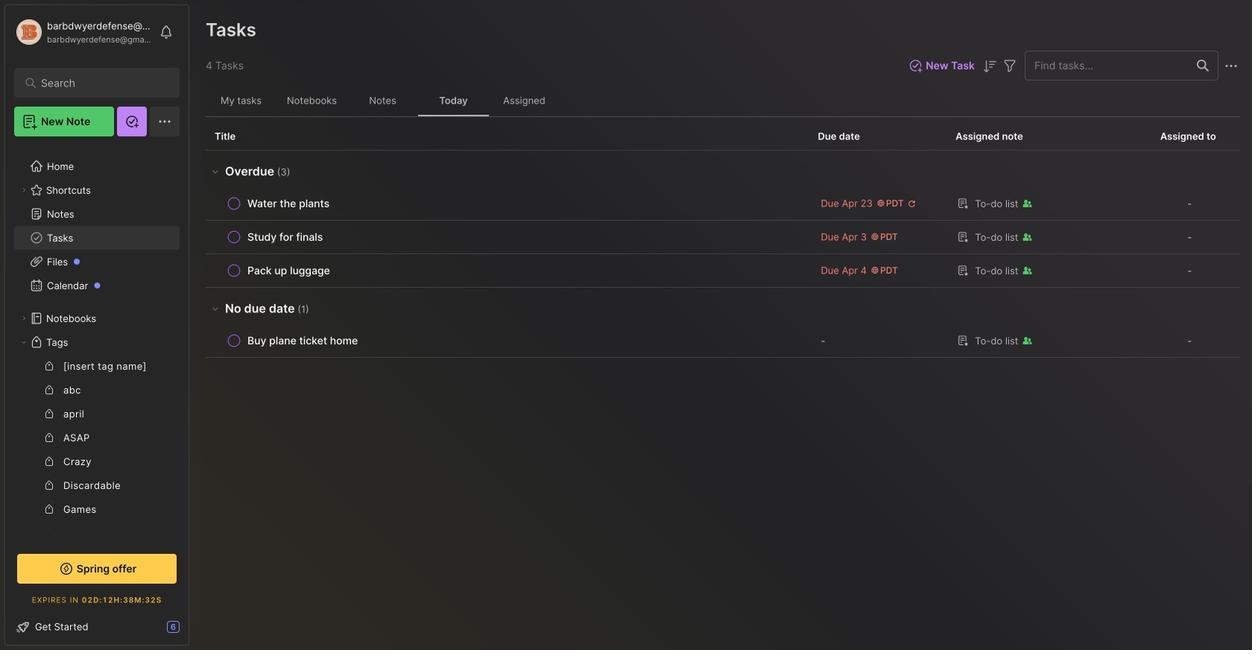 Task type: vqa. For each thing, say whether or not it's contained in the screenshot.
the expand notebooks image
yes



Task type: locate. For each thing, give the bounding box(es) containing it.
collapse noduedate image
[[209, 303, 221, 314]]

row
[[206, 187, 1241, 221], [215, 193, 800, 214], [206, 221, 1241, 254], [215, 227, 800, 248], [206, 254, 1241, 288], [215, 260, 800, 281], [206, 324, 1241, 358], [215, 330, 800, 351]]

tree
[[5, 145, 189, 650]]

Help and Learning task checklist field
[[5, 615, 189, 639]]

None search field
[[41, 74, 160, 92]]

water the plants 1 cell
[[248, 196, 330, 211]]

tree inside main 'element'
[[5, 145, 189, 650]]

group
[[14, 354, 180, 650]]

study for finals 2 cell
[[248, 230, 323, 245]]

Filter tasks field
[[1001, 56, 1019, 75]]

pack up luggage 3 cell
[[248, 263, 330, 278]]

More actions and view options field
[[1219, 56, 1241, 75]]

group inside main 'element'
[[14, 354, 180, 650]]

filter tasks image
[[1001, 57, 1019, 75]]

row group
[[206, 151, 1241, 358]]

none search field inside main 'element'
[[41, 74, 160, 92]]



Task type: describe. For each thing, give the bounding box(es) containing it.
collapse overdue image
[[209, 165, 221, 177]]

click to collapse image
[[188, 622, 199, 640]]

more actions and view options image
[[1223, 57, 1241, 75]]

expand notebooks image
[[19, 314, 28, 323]]

expand tags image
[[19, 338, 28, 347]]

main element
[[0, 0, 194, 650]]

Search text field
[[41, 76, 160, 90]]

buy plane ticket home 5 cell
[[248, 333, 358, 348]]

Account field
[[14, 17, 152, 47]]

Find tasks… text field
[[1026, 53, 1188, 78]]

Sort tasks by… field
[[981, 57, 999, 75]]



